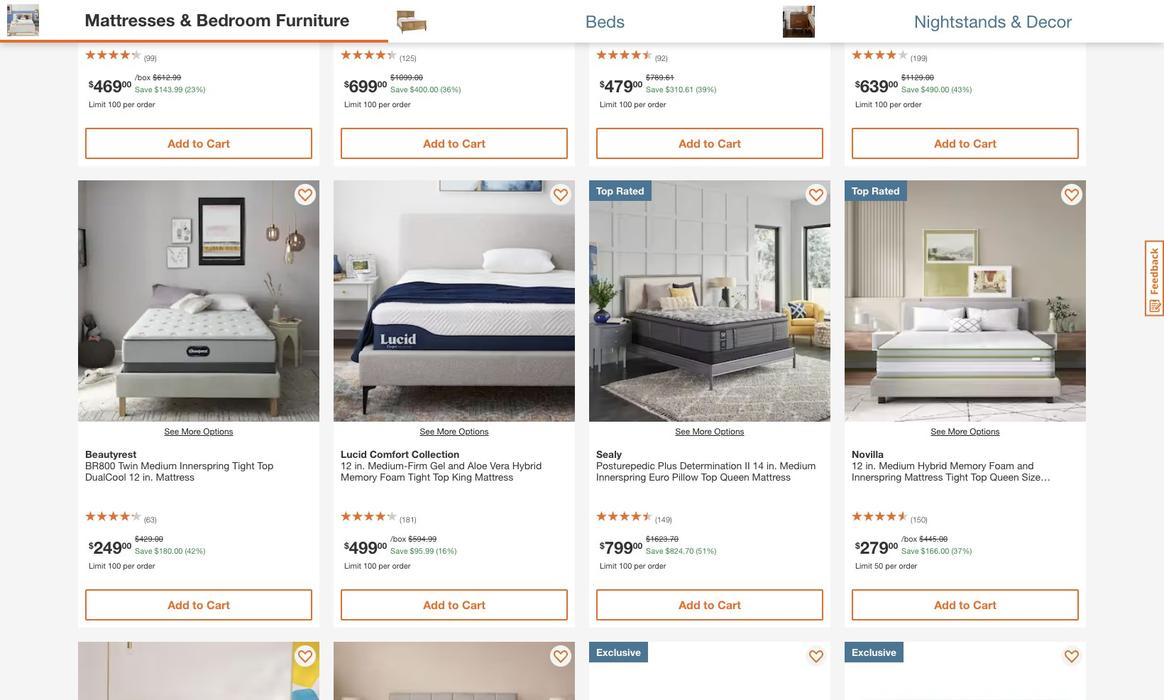 Task type: vqa. For each thing, say whether or not it's contained in the screenshot.
Outdoor Power Equipment
no



Task type: describe. For each thing, give the bounding box(es) containing it.
hybrid inside brs900 15in. medium hybrid pillow top king mattress
[[443, 0, 473, 10]]

nightstands
[[915, 11, 1007, 31]]

add to cart button down 43
[[852, 128, 1079, 159]]

/box for 279
[[902, 534, 918, 543]]

decor
[[1027, 11, 1073, 31]]

aloe
[[468, 459, 487, 472]]

vera
[[490, 459, 510, 472]]

95
[[415, 546, 423, 555]]

612
[[157, 72, 170, 82]]

$ 799 00 $ 1623 . 70 save $ 824 . 70 ( 51 %) limit 100 per order
[[600, 534, 717, 570]]

490
[[926, 84, 939, 93]]

100 for 699
[[364, 99, 377, 108]]

add down 42
[[168, 598, 189, 611]]

add to cart button down 42
[[85, 589, 312, 621]]

surecool
[[85, 0, 126, 10]]

per inside $ 499 00 /box $ 594 . 99 save $ 95 . 99 ( 16 %) limit 100 per order
[[379, 561, 390, 570]]

%) inside $ 479 00 $ 789 . 61 save $ 310 . 61 ( 39 %) limit 100 per order
[[707, 84, 717, 93]]

( 181 )
[[400, 515, 417, 524]]

mattresses & bedroom furniture button
[[0, 0, 388, 43]]

%) inside $ 699 00 $ 1099 . 00 save $ 400 . 00 ( 36 %) limit 100 per order
[[451, 84, 461, 93]]

824
[[670, 546, 683, 555]]

br800 twin medium innerspring tight top dualcool 12 in. mattress image
[[78, 180, 320, 422]]

see for 1st see more options link
[[164, 426, 179, 437]]

innerspring for 799
[[597, 471, 646, 483]]

add to cart button down 51
[[597, 589, 824, 621]]

novilla 12 in. medium hybrid memory foam and innerspring mattress tight top queen size mattress
[[852, 448, 1041, 494]]

( inside $ 479 00 $ 789 . 61 save $ 310 . 61 ( 39 %) limit 100 per order
[[696, 84, 698, 93]]

in. inside lucid comfort collection 12 in. medium-firm gel and aloe vera hybrid memory foam tight top king mattress
[[355, 459, 365, 472]]

order inside $ 479 00 $ 789 . 61 save $ 310 . 61 ( 39 %) limit 100 per order
[[648, 99, 666, 108]]

queen inside brs900 12in. medium hybrid tight top queen mattress
[[775, 0, 805, 10]]

51
[[698, 546, 707, 555]]

100 for 479
[[619, 99, 632, 108]]

foam inside novilla 12 in. medium hybrid memory foam and innerspring mattress tight top queen size mattress
[[990, 459, 1015, 472]]

foam inside lucid comfort collection 12 in. medium-firm gel and aloe vera hybrid memory foam tight top king mattress
[[380, 471, 405, 483]]

( 199 )
[[911, 53, 928, 62]]

14in.
[[129, 0, 151, 10]]

save inside $ 699 00 $ 1099 . 00 save $ 400 . 00 ( 36 %) limit 100 per order
[[391, 84, 408, 93]]

add to cart button down 16
[[341, 589, 568, 621]]

( up $ 469 00 /box $ 612 . 99 save $ 143 . 99 ( 23 %) limit 100 per order
[[144, 53, 146, 62]]

to down 23 at the top left
[[193, 136, 203, 150]]

mattress inside lucid comfort collection 12 in. medium-firm gel and aloe vera hybrid memory foam tight top king mattress
[[475, 471, 514, 483]]

( 125 )
[[400, 53, 417, 62]]

add down 37
[[935, 598, 956, 611]]

rated for 799
[[616, 185, 645, 197]]

limit inside $ 799 00 $ 1623 . 70 save $ 824 . 70 ( 51 %) limit 100 per order
[[600, 561, 617, 570]]

limit inside $ 469 00 /box $ 612 . 99 save $ 143 . 99 ( 23 %) limit 100 per order
[[89, 99, 106, 108]]

( up 1623
[[655, 515, 657, 524]]

add down 23 at the top left
[[168, 136, 189, 150]]

$ 639 00 $ 1129 . 00 save $ 490 . 00 ( 43 %) limit 100 per order
[[856, 72, 973, 108]]

166
[[926, 546, 939, 555]]

12in.
[[636, 0, 658, 10]]

2 see more options link from the left
[[420, 425, 489, 438]]

99 right 594
[[428, 534, 437, 543]]

16
[[438, 546, 447, 555]]

429
[[139, 534, 152, 543]]

add to cart for add to cart button under 36 on the top
[[423, 136, 486, 150]]

brs900 12in. medium hybrid tight top queen mattress
[[597, 0, 805, 21]]

12 inside novilla 12 in. medium hybrid memory foam and innerspring mattress tight top queen size mattress
[[852, 459, 863, 472]]

( 150 )
[[911, 515, 928, 524]]

add to cart for add to cart button below 42
[[168, 598, 230, 611]]

feedback link image
[[1146, 240, 1165, 317]]

save inside $ 479 00 $ 789 . 61 save $ 310 . 61 ( 39 %) limit 100 per order
[[646, 84, 664, 93]]

4 see more options from the left
[[931, 426, 1000, 437]]

99 left 23 at the top left
[[174, 84, 183, 93]]

add down 36 on the top
[[423, 136, 445, 150]]

limit inside $ 249 00 $ 429 . 00 save $ 180 . 00 ( 42 %) limit 100 per order
[[89, 561, 106, 570]]

%) inside $ 249 00 $ 429 . 00 save $ 180 . 00 ( 42 %) limit 100 per order
[[196, 546, 206, 555]]

hybrid inside brs900 12in. medium hybrid tight top queen mattress
[[699, 0, 729, 10]]

594
[[413, 534, 426, 543]]

469
[[94, 76, 122, 96]]

143
[[159, 84, 172, 93]]

$ 279 00 /box $ 445 . 00 save $ 166 . 00 ( 37 %) limit 50 per order
[[856, 534, 973, 570]]

to down 43
[[960, 136, 970, 150]]

$ 499 00 /box $ 594 . 99 save $ 95 . 99 ( 16 %) limit 100 per order
[[344, 534, 457, 570]]

( 63 )
[[144, 515, 157, 524]]

order inside $ 699 00 $ 1099 . 00 save $ 400 . 00 ( 36 %) limit 100 per order
[[392, 99, 411, 108]]

( inside $ 639 00 $ 1129 . 00 save $ 490 . 00 ( 43 %) limit 100 per order
[[952, 84, 954, 93]]

) for 469
[[155, 53, 157, 62]]

foam inside surecool 14in. medium gel memory foam tight top queen mattress
[[250, 0, 275, 10]]

memory inside novilla 12 in. medium hybrid memory foam and innerspring mattress tight top queen size mattress
[[950, 459, 987, 472]]

firm inside lucid comfort collection 12 in. medium-firm gel and aloe vera hybrid memory foam tight top king mattress
[[408, 459, 428, 472]]

surecool 14in. medium gel memory foam tight top queen mattress link
[[85, 0, 312, 21]]

249
[[94, 537, 122, 557]]

1129
[[906, 72, 924, 82]]

42
[[187, 546, 196, 555]]

mattresses & bedroom furniture
[[85, 10, 350, 29]]

4 options from the left
[[970, 426, 1000, 437]]

( 92 )
[[655, 53, 668, 62]]

add to cart for add to cart button underneath 23 at the top left
[[168, 136, 230, 150]]

2 options from the left
[[459, 426, 489, 437]]

innerspring for 279
[[852, 471, 902, 483]]

99 right 95
[[425, 546, 434, 555]]

top inside lucid comfort collection 12 in. medium-firm gel and aloe vera hybrid memory foam tight top king mattress
[[433, 471, 449, 483]]

add to cart button down 36 on the top
[[341, 128, 568, 159]]

add down 16
[[423, 598, 445, 611]]

per inside $ 469 00 /box $ 612 . 99 save $ 143 . 99 ( 23 %) limit 100 per order
[[123, 99, 135, 108]]

top inside 'beautyrest br800 twin medium innerspring tight top dualcool 12 in. mattress'
[[257, 459, 274, 472]]

top inside brs900-c 14 in. extra firm hybrid tight top queen mattress
[[1035, 0, 1051, 10]]

add down 51
[[679, 598, 701, 611]]

to up posturepedic lacey 13 in. soft hybrid queen mattress image
[[448, 598, 459, 611]]

queen inside surecool 14in. medium gel memory foam tight top queen mattress
[[104, 9, 133, 21]]

in. inside 'beautyrest br800 twin medium innerspring tight top dualcool 12 in. mattress'
[[143, 471, 153, 483]]

00 inside $ 469 00 /box $ 612 . 99 save $ 143 . 99 ( 23 %) limit 100 per order
[[122, 78, 131, 89]]

per inside $ 479 00 $ 789 . 61 save $ 310 . 61 ( 39 %) limit 100 per order
[[634, 99, 646, 108]]

gel inside surecool 14in. medium gel memory foam tight top queen mattress
[[192, 0, 208, 10]]

save inside $ 639 00 $ 1129 . 00 save $ 490 . 00 ( 43 %) limit 100 per order
[[902, 84, 919, 93]]

( inside $ 469 00 /box $ 612 . 99 save $ 143 . 99 ( 23 %) limit 100 per order
[[185, 84, 187, 93]]

br800
[[85, 459, 115, 472]]

149
[[657, 515, 670, 524]]

dualcool
[[85, 471, 126, 483]]

$ 249 00 $ 429 . 00 save $ 180 . 00 ( 42 %) limit 100 per order
[[89, 534, 206, 570]]

4 see more options link from the left
[[931, 425, 1000, 438]]

639
[[861, 76, 889, 96]]

medium inside sealy posturepedic plus determination ii 14 in. medium innerspring euro pillow top queen mattress
[[780, 459, 816, 472]]

1623
[[651, 534, 668, 543]]

beds image
[[395, 5, 427, 37]]

exclusive for the chennai 3-drawer white wash dresser image
[[852, 646, 897, 658]]

pillow inside sealy posturepedic plus determination ii 14 in. medium innerspring euro pillow top queen mattress
[[672, 471, 699, 483]]

nightstands & decor image
[[784, 5, 816, 37]]

top inside brs900 12in. medium hybrid tight top queen mattress
[[756, 0, 773, 10]]

add down 39
[[679, 136, 701, 150]]

mattress inside brs900-c 14 in. extra firm hybrid tight top queen mattress
[[884, 9, 923, 21]]

199
[[913, 53, 926, 62]]

to down 39
[[704, 136, 715, 150]]

( up '789'
[[655, 53, 657, 62]]

brs900 15in. medium hybrid pillow top king mattress link
[[341, 0, 568, 21]]

nightstands & decor
[[915, 11, 1073, 31]]

1 more from the left
[[181, 426, 201, 437]]

tight inside surecool 14in. medium gel memory foam tight top queen mattress
[[277, 0, 300, 10]]

and inside lucid comfort collection 12 in. medium-firm gel and aloe vera hybrid memory foam tight top king mattress
[[448, 459, 465, 472]]

medium-
[[368, 459, 408, 472]]

1 horizontal spatial 61
[[685, 84, 694, 93]]

1 vertical spatial 70
[[685, 546, 694, 555]]

) for 479
[[666, 53, 668, 62]]

12 in. medium hybrid memory foam and innerspring mattress tight top queen size mattress image
[[845, 180, 1087, 422]]

top inside brs900 15in. medium hybrid pillow top king mattress
[[505, 0, 521, 10]]

brs900-
[[852, 0, 893, 10]]

( 99 )
[[144, 53, 157, 62]]

brs900-c 14 in. extra firm hybrid tight top queen mattress
[[852, 0, 1051, 21]]

twin
[[118, 459, 138, 472]]

279
[[861, 537, 889, 557]]

$ 479 00 $ 789 . 61 save $ 310 . 61 ( 39 %) limit 100 per order
[[600, 72, 717, 108]]

( up 1099
[[400, 53, 402, 62]]

medium inside brs900 15in. medium hybrid pillow top king mattress
[[405, 0, 441, 10]]

00 inside $ 499 00 /box $ 594 . 99 save $ 95 . 99 ( 16 %) limit 100 per order
[[378, 540, 387, 550]]

size
[[1022, 471, 1041, 483]]

euro
[[649, 471, 670, 483]]

37
[[954, 546, 963, 555]]

( inside $ 249 00 $ 429 . 00 save $ 180 . 00 ( 42 %) limit 100 per order
[[185, 546, 187, 555]]

hybrid inside lucid comfort collection 12 in. medium-firm gel and aloe vera hybrid memory foam tight top king mattress
[[513, 459, 542, 472]]

181
[[402, 515, 415, 524]]

top rated for 799
[[597, 185, 645, 197]]

top inside surecool 14in. medium gel memory foam tight top queen mattress
[[85, 9, 101, 21]]

per inside $ 639 00 $ 1129 . 00 save $ 490 . 00 ( 43 %) limit 100 per order
[[890, 99, 902, 108]]

add to cart button down 39
[[597, 128, 824, 159]]

furniture
[[276, 10, 350, 29]]

3 see more options from the left
[[676, 426, 745, 437]]

brs900 12in. medium hybrid tight top queen mattress link
[[597, 0, 824, 21]]

/box for 469
[[135, 72, 151, 82]]

14 inside brs900-c 14 in. extra firm hybrid tight top queen mattress
[[903, 0, 914, 10]]

14 inside sealy posturepedic plus determination ii 14 in. medium innerspring euro pillow top queen mattress
[[753, 459, 764, 472]]

add to cart button down 37
[[852, 589, 1079, 621]]

799
[[605, 537, 633, 557]]

limit inside $ 499 00 /box $ 594 . 99 save $ 95 . 99 ( 16 %) limit 100 per order
[[344, 561, 361, 570]]

3 options from the left
[[715, 426, 745, 437]]

00 inside $ 479 00 $ 789 . 61 save $ 310 . 61 ( 39 %) limit 100 per order
[[633, 78, 643, 89]]

699
[[349, 76, 378, 96]]

add to cart for add to cart button underneath 51
[[679, 598, 741, 611]]

save inside $ 799 00 $ 1623 . 70 save $ 824 . 70 ( 51 %) limit 100 per order
[[646, 546, 664, 555]]

hybrid inside brs900-c 14 in. extra firm hybrid tight top queen mattress
[[978, 0, 1007, 10]]

brs900-c 14 in. extra firm hybrid tight top queen mattress link
[[852, 0, 1079, 21]]

novilla
[[852, 448, 884, 460]]

order inside $ 249 00 $ 429 . 00 save $ 180 . 00 ( 42 %) limit 100 per order
[[137, 561, 155, 570]]

exclusive for bonawick 6-drawer patina wood dresser (36 in. h x 66 in. w x 19 in. d) image
[[597, 646, 641, 658]]

c
[[893, 0, 900, 10]]

limit inside $ 699 00 $ 1099 . 00 save $ 400 . 00 ( 36 %) limit 100 per order
[[344, 99, 361, 108]]



Task type: locate. For each thing, give the bounding box(es) containing it.
save inside $ 469 00 /box $ 612 . 99 save $ 143 . 99 ( 23 %) limit 100 per order
[[135, 84, 152, 93]]

1 and from the left
[[448, 459, 465, 472]]

queen inside brs900-c 14 in. extra firm hybrid tight top queen mattress
[[852, 9, 882, 21]]

add
[[168, 136, 189, 150], [423, 136, 445, 150], [679, 136, 701, 150], [935, 136, 956, 150], [168, 598, 189, 611], [423, 598, 445, 611], [679, 598, 701, 611], [935, 598, 956, 611]]

king
[[524, 0, 544, 10], [452, 471, 472, 483]]

100 inside $ 699 00 $ 1099 . 00 save $ 400 . 00 ( 36 %) limit 100 per order
[[364, 99, 377, 108]]

firm up nightstands
[[956, 0, 975, 10]]

save left 166
[[902, 546, 919, 555]]

2 horizontal spatial memory
[[950, 459, 987, 472]]

1 vertical spatial pillow
[[672, 471, 699, 483]]

) for 249
[[155, 515, 157, 524]]

0 vertical spatial king
[[524, 0, 544, 10]]

beds button
[[388, 0, 776, 43]]

%) inside $ 469 00 /box $ 612 . 99 save $ 143 . 99 ( 23 %) limit 100 per order
[[196, 84, 206, 93]]

) up $ 249 00 $ 429 . 00 save $ 180 . 00 ( 42 %) limit 100 per order
[[155, 515, 157, 524]]

foam left size
[[990, 459, 1015, 472]]

3 more from the left
[[693, 426, 712, 437]]

12 inside 'beautyrest br800 twin medium innerspring tight top dualcool 12 in. mattress'
[[129, 471, 140, 483]]

( inside $ 799 00 $ 1623 . 70 save $ 824 . 70 ( 51 %) limit 100 per order
[[696, 546, 698, 555]]

1 horizontal spatial pillow
[[672, 471, 699, 483]]

1 horizontal spatial and
[[1018, 459, 1034, 472]]

add to cart
[[168, 136, 230, 150], [423, 136, 486, 150], [679, 136, 741, 150], [935, 136, 997, 150], [168, 598, 230, 611], [423, 598, 486, 611], [679, 598, 741, 611], [935, 598, 997, 611]]

limit inside $ 279 00 /box $ 445 . 00 save $ 166 . 00 ( 37 %) limit 50 per order
[[856, 561, 873, 570]]

0 horizontal spatial and
[[448, 459, 465, 472]]

100 down 699
[[364, 99, 377, 108]]

.
[[170, 72, 173, 82], [412, 72, 415, 82], [664, 72, 666, 82], [924, 72, 926, 82], [172, 84, 174, 93], [428, 84, 430, 93], [683, 84, 685, 93], [939, 84, 941, 93], [152, 534, 155, 543], [426, 534, 428, 543], [668, 534, 670, 543], [937, 534, 939, 543], [172, 546, 174, 555], [423, 546, 425, 555], [683, 546, 685, 555], [939, 546, 941, 555]]

15in.
[[380, 0, 402, 10]]

0 horizontal spatial king
[[452, 471, 472, 483]]

&
[[180, 10, 192, 29], [1011, 11, 1022, 31]]

sealy posturepedic plus determination ii 14 in. medium innerspring euro pillow top queen mattress
[[597, 448, 816, 483]]

1 see from the left
[[164, 426, 179, 437]]

479
[[605, 76, 633, 96]]

innerspring inside novilla 12 in. medium hybrid memory foam and innerspring mattress tight top queen size mattress
[[852, 471, 902, 483]]

1 vertical spatial king
[[452, 471, 472, 483]]

limit down 799
[[600, 561, 617, 570]]

brs900 left 15in.
[[341, 0, 378, 10]]

memory inside lucid comfort collection 12 in. medium-firm gel and aloe vera hybrid memory foam tight top king mattress
[[341, 471, 377, 483]]

99 up $ 469 00 /box $ 612 . 99 save $ 143 . 99 ( 23 %) limit 100 per order
[[146, 53, 155, 62]]

1 horizontal spatial brs900
[[597, 0, 633, 10]]

foam left furniture
[[250, 0, 275, 10]]

1 see more options from the left
[[164, 426, 233, 437]]

1099
[[395, 72, 412, 82]]

mattress inside brs900 15in. medium hybrid pillow top king mattress
[[341, 9, 380, 21]]

) up 490
[[926, 53, 928, 62]]

( right 95
[[436, 546, 438, 555]]

99
[[146, 53, 155, 62], [173, 72, 181, 82], [174, 84, 183, 93], [428, 534, 437, 543], [425, 546, 434, 555]]

hybrid inside novilla 12 in. medium hybrid memory foam and innerspring mattress tight top queen size mattress
[[918, 459, 948, 472]]

save inside $ 499 00 /box $ 594 . 99 save $ 95 . 99 ( 16 %) limit 100 per order
[[391, 546, 408, 555]]

add to cart button down 23 at the top left
[[85, 128, 312, 159]]

0 horizontal spatial rated
[[616, 185, 645, 197]]

( up $ 499 00 /box $ 594 . 99 save $ 95 . 99 ( 16 %) limit 100 per order
[[400, 515, 402, 524]]

0 horizontal spatial brs900
[[341, 0, 378, 10]]

medium inside brs900 12in. medium hybrid tight top queen mattress
[[660, 0, 696, 10]]

) for 699
[[415, 53, 417, 62]]

2 see from the left
[[420, 426, 435, 437]]

limit down 249 in the bottom of the page
[[89, 561, 106, 570]]

see up collection
[[420, 426, 435, 437]]

cart
[[207, 136, 230, 150], [462, 136, 486, 150], [718, 136, 741, 150], [974, 136, 997, 150], [207, 598, 230, 611], [462, 598, 486, 611], [718, 598, 741, 611], [974, 598, 997, 611]]

add to cart for add to cart button under 16
[[423, 598, 486, 611]]

order inside $ 799 00 $ 1623 . 70 save $ 824 . 70 ( 51 %) limit 100 per order
[[648, 561, 666, 570]]

2 horizontal spatial 12
[[852, 459, 863, 472]]

2 horizontal spatial innerspring
[[852, 471, 902, 483]]

) up $ 479 00 $ 789 . 61 save $ 310 . 61 ( 39 %) limit 100 per order
[[666, 53, 668, 62]]

posturepedic plus determination ii 14 in. medium innerspring euro pillow top queen mattress image
[[589, 180, 831, 422]]

0 horizontal spatial /box
[[135, 72, 151, 82]]

180
[[159, 546, 172, 555]]

%) right 310
[[707, 84, 717, 93]]

order inside $ 279 00 /box $ 445 . 00 save $ 166 . 00 ( 37 %) limit 50 per order
[[899, 561, 918, 570]]

queen
[[775, 0, 805, 10], [104, 9, 133, 21], [852, 9, 882, 21], [720, 471, 750, 483], [990, 471, 1020, 483]]

surecool 14in. medium gel memory foam tight top queen mattress
[[85, 0, 300, 21]]

1 horizontal spatial gel
[[430, 459, 446, 472]]

more up novilla 12 in. medium hybrid memory foam and innerspring mattress tight top queen size mattress
[[948, 426, 968, 437]]

99 right 612
[[173, 72, 181, 82]]

comfort
[[370, 448, 409, 460]]

12
[[341, 459, 352, 472], [852, 459, 863, 472], [129, 471, 140, 483]]

/box inside $ 469 00 /box $ 612 . 99 save $ 143 . 99 ( 23 %) limit 100 per order
[[135, 72, 151, 82]]

bedroom
[[196, 10, 271, 29]]

see for 2nd see more options link from the left
[[420, 426, 435, 437]]

0 horizontal spatial memory
[[210, 0, 247, 10]]

) up 594
[[415, 515, 417, 524]]

1 vertical spatial display image
[[810, 651, 824, 665]]

50
[[875, 561, 884, 570]]

order inside $ 499 00 /box $ 594 . 99 save $ 95 . 99 ( 16 %) limit 100 per order
[[392, 561, 411, 570]]

to down 51
[[704, 598, 715, 611]]

hybrid right 12in.
[[699, 0, 729, 10]]

& inside button
[[180, 10, 192, 29]]

& inside "button"
[[1011, 11, 1022, 31]]

0 horizontal spatial &
[[180, 10, 192, 29]]

1 top rated from the left
[[597, 185, 645, 197]]

add to cart down 51
[[679, 598, 741, 611]]

gel
[[192, 0, 208, 10], [430, 459, 446, 472]]

23
[[187, 84, 196, 93]]

king inside lucid comfort collection 12 in. medium-firm gel and aloe vera hybrid memory foam tight top king mattress
[[452, 471, 472, 483]]

1 options from the left
[[203, 426, 233, 437]]

see for 3rd see more options link from left
[[676, 426, 690, 437]]

collection
[[412, 448, 460, 460]]

100
[[108, 99, 121, 108], [364, 99, 377, 108], [619, 99, 632, 108], [875, 99, 888, 108], [108, 561, 121, 570], [364, 561, 377, 570], [619, 561, 632, 570]]

medium inside surecool 14in. medium gel memory foam tight top queen mattress
[[154, 0, 190, 10]]

options up aloe
[[459, 426, 489, 437]]

tight
[[277, 0, 300, 10], [731, 0, 754, 10], [1010, 0, 1033, 10], [232, 459, 255, 472], [408, 471, 430, 483], [946, 471, 969, 483]]

%) inside $ 279 00 /box $ 445 . 00 save $ 166 . 00 ( 37 %) limit 50 per order
[[963, 546, 973, 555]]

0 vertical spatial pillow
[[476, 0, 502, 10]]

determination
[[680, 459, 742, 472]]

tight inside brs900 12in. medium hybrid tight top queen mattress
[[731, 0, 754, 10]]

/box left 594
[[391, 534, 406, 543]]

in.
[[916, 0, 927, 10], [355, 459, 365, 472], [767, 459, 777, 472], [866, 459, 877, 472], [143, 471, 153, 483]]

)
[[155, 53, 157, 62], [415, 53, 417, 62], [666, 53, 668, 62], [926, 53, 928, 62], [155, 515, 157, 524], [415, 515, 417, 524], [670, 515, 672, 524], [926, 515, 928, 524]]

save down 1129
[[902, 84, 919, 93]]

chennai 3-drawer white wash dresser image
[[845, 642, 1087, 700]]

mattress inside surecool 14in. medium gel memory foam tight top queen mattress
[[136, 9, 175, 21]]

rated for 279
[[872, 185, 900, 197]]

add down 43
[[935, 136, 956, 150]]

queen inside novilla 12 in. medium hybrid memory foam and innerspring mattress tight top queen size mattress
[[990, 471, 1020, 483]]

100 inside $ 639 00 $ 1129 . 00 save $ 490 . 00 ( 43 %) limit 100 per order
[[875, 99, 888, 108]]

/box
[[135, 72, 151, 82], [391, 534, 406, 543], [902, 534, 918, 543]]

beautyrest
[[85, 448, 136, 460]]

2 brs900 from the left
[[597, 0, 633, 10]]

0 horizontal spatial firm
[[408, 459, 428, 472]]

0 horizontal spatial gel
[[192, 0, 208, 10]]

to
[[193, 136, 203, 150], [448, 136, 459, 150], [704, 136, 715, 150], [960, 136, 970, 150], [193, 598, 203, 611], [448, 598, 459, 611], [704, 598, 715, 611], [960, 598, 970, 611]]

see more options link up 'beautyrest br800 twin medium innerspring tight top dualcool 12 in. mattress'
[[164, 425, 233, 438]]

( inside $ 699 00 $ 1099 . 00 save $ 400 . 00 ( 36 %) limit 100 per order
[[441, 84, 443, 93]]

king inside brs900 15in. medium hybrid pillow top king mattress
[[524, 0, 544, 10]]

0 vertical spatial gel
[[192, 0, 208, 10]]

order
[[137, 99, 155, 108], [392, 99, 411, 108], [648, 99, 666, 108], [904, 99, 922, 108], [137, 561, 155, 570], [392, 561, 411, 570], [648, 561, 666, 570], [899, 561, 918, 570]]

0 horizontal spatial pillow
[[476, 0, 502, 10]]

00 inside $ 799 00 $ 1623 . 70 save $ 824 . 70 ( 51 %) limit 100 per order
[[633, 540, 643, 550]]

medium inside 'beautyrest br800 twin medium innerspring tight top dualcool 12 in. mattress'
[[141, 459, 177, 472]]

2 see more options from the left
[[420, 426, 489, 437]]

see
[[164, 426, 179, 437], [420, 426, 435, 437], [676, 426, 690, 437], [931, 426, 946, 437]]

add to cart down 42
[[168, 598, 230, 611]]

/box inside $ 499 00 /box $ 594 . 99 save $ 95 . 99 ( 16 %) limit 100 per order
[[391, 534, 406, 543]]

( up 1129
[[911, 53, 913, 62]]

/box inside $ 279 00 /box $ 445 . 00 save $ 166 . 00 ( 37 %) limit 50 per order
[[902, 534, 918, 543]]

%) right 824
[[707, 546, 717, 555]]

0 horizontal spatial foam
[[250, 0, 275, 10]]

0 vertical spatial 14
[[903, 0, 914, 10]]

to down 36 on the top
[[448, 136, 459, 150]]

tight inside novilla 12 in. medium hybrid memory foam and innerspring mattress tight top queen size mattress
[[946, 471, 969, 483]]

$ 469 00 /box $ 612 . 99 save $ 143 . 99 ( 23 %) limit 100 per order
[[89, 72, 206, 108]]

beds
[[586, 11, 625, 31]]

order inside $ 469 00 /box $ 612 . 99 save $ 143 . 99 ( 23 %) limit 100 per order
[[137, 99, 155, 108]]

) for 799
[[670, 515, 672, 524]]

beautyrest br800 twin medium innerspring tight top dualcool 12 in. mattress
[[85, 448, 274, 483]]

(
[[144, 53, 146, 62], [400, 53, 402, 62], [655, 53, 657, 62], [911, 53, 913, 62], [185, 84, 187, 93], [441, 84, 443, 93], [696, 84, 698, 93], [952, 84, 954, 93], [144, 515, 146, 524], [400, 515, 402, 524], [655, 515, 657, 524], [911, 515, 913, 524], [185, 546, 187, 555], [436, 546, 438, 555], [696, 546, 698, 555], [952, 546, 954, 555]]

tight inside brs900-c 14 in. extra firm hybrid tight top queen mattress
[[1010, 0, 1033, 10]]

1 horizontal spatial rated
[[872, 185, 900, 197]]

options up 'beautyrest br800 twin medium innerspring tight top dualcool 12 in. mattress'
[[203, 426, 233, 437]]

firm inside brs900-c 14 in. extra firm hybrid tight top queen mattress
[[956, 0, 975, 10]]

limit down 639
[[856, 99, 873, 108]]

see more options up determination
[[676, 426, 745, 437]]

see more options link
[[164, 425, 233, 438], [420, 425, 489, 438], [676, 425, 745, 438], [931, 425, 1000, 438]]

3 see from the left
[[676, 426, 690, 437]]

per inside $ 699 00 $ 1099 . 00 save $ 400 . 00 ( 36 %) limit 100 per order
[[379, 99, 390, 108]]

0 vertical spatial 61
[[666, 72, 675, 82]]

( right 400
[[441, 84, 443, 93]]

hybrid up nightstands & decor
[[978, 0, 1007, 10]]

to down 42
[[193, 598, 203, 611]]

to down 37
[[960, 598, 970, 611]]

medium up the ( 150 )
[[879, 459, 915, 472]]

1 horizontal spatial 70
[[685, 546, 694, 555]]

100 inside $ 469 00 /box $ 612 . 99 save $ 143 . 99 ( 23 %) limit 100 per order
[[108, 99, 121, 108]]

1 vertical spatial gel
[[430, 459, 446, 472]]

medium right 12in.
[[660, 0, 696, 10]]

mattress inside brs900 12in. medium hybrid tight top queen mattress
[[597, 9, 635, 21]]

100 for 249
[[108, 561, 121, 570]]

foam down comfort
[[380, 471, 405, 483]]

add to cart for add to cart button underneath 43
[[935, 136, 997, 150]]

1 exclusive from the left
[[597, 646, 641, 658]]

0 horizontal spatial 12
[[129, 471, 140, 483]]

1 horizontal spatial /box
[[391, 534, 406, 543]]

1 horizontal spatial 14
[[903, 0, 914, 10]]

2 exclusive from the left
[[852, 646, 897, 658]]

0 vertical spatial 70
[[670, 534, 679, 543]]

limit
[[89, 99, 106, 108], [344, 99, 361, 108], [600, 99, 617, 108], [856, 99, 873, 108], [89, 561, 106, 570], [344, 561, 361, 570], [600, 561, 617, 570], [856, 561, 873, 570]]

medium inside novilla 12 in. medium hybrid memory foam and innerspring mattress tight top queen size mattress
[[879, 459, 915, 472]]

0 horizontal spatial 70
[[670, 534, 679, 543]]

add to cart for add to cart button under 39
[[679, 136, 741, 150]]

save inside $ 249 00 $ 429 . 00 save $ 180 . 00 ( 42 %) limit 100 per order
[[135, 546, 152, 555]]

brs900 for 479
[[597, 0, 633, 10]]

789
[[651, 72, 664, 82]]

brs900 for 699
[[341, 0, 378, 10]]

1 horizontal spatial foam
[[380, 471, 405, 483]]

61 left 39
[[685, 84, 694, 93]]

add to cart down 39
[[679, 136, 741, 150]]

125
[[402, 53, 415, 62]]

tight inside lucid comfort collection 12 in. medium-firm gel and aloe vera hybrid memory foam tight top king mattress
[[408, 471, 430, 483]]

1 horizontal spatial display image
[[810, 651, 824, 665]]

limit inside $ 639 00 $ 1129 . 00 save $ 490 . 00 ( 43 %) limit 100 per order
[[856, 99, 873, 108]]

more up collection
[[437, 426, 457, 437]]

0 horizontal spatial 61
[[666, 72, 675, 82]]

nightstands & decor button
[[776, 0, 1165, 43]]

gel inside lucid comfort collection 12 in. medium-firm gel and aloe vera hybrid memory foam tight top king mattress
[[430, 459, 446, 472]]

100 inside $ 499 00 /box $ 594 . 99 save $ 95 . 99 ( 16 %) limit 100 per order
[[364, 561, 377, 570]]

see more options
[[164, 426, 233, 437], [420, 426, 489, 437], [676, 426, 745, 437], [931, 426, 1000, 437]]

100 inside $ 249 00 $ 429 . 00 save $ 180 . 00 ( 42 %) limit 100 per order
[[108, 561, 121, 570]]

posturepedic lacey 13 in. soft hybrid queen mattress image
[[334, 642, 575, 700]]

1 horizontal spatial firm
[[956, 0, 975, 10]]

options
[[203, 426, 233, 437], [459, 426, 489, 437], [715, 426, 745, 437], [970, 426, 1000, 437]]

/box for 499
[[391, 534, 406, 543]]

save down 1099
[[391, 84, 408, 93]]

in. inside sealy posturepedic plus determination ii 14 in. medium innerspring euro pillow top queen mattress
[[767, 459, 777, 472]]

and
[[448, 459, 465, 472], [1018, 459, 1034, 472]]

100 for 639
[[875, 99, 888, 108]]

0 vertical spatial firm
[[956, 0, 975, 10]]

4 more from the left
[[948, 426, 968, 437]]

top rated
[[597, 185, 645, 197], [852, 185, 900, 197]]

2 rated from the left
[[872, 185, 900, 197]]

( up 429
[[144, 515, 146, 524]]

) for 279
[[926, 515, 928, 524]]

) for 639
[[926, 53, 928, 62]]

2 horizontal spatial foam
[[990, 459, 1015, 472]]

1 horizontal spatial &
[[1011, 11, 1022, 31]]

39
[[698, 84, 707, 93]]

36
[[443, 84, 451, 93]]

top rated for 279
[[852, 185, 900, 197]]

lucid
[[341, 448, 367, 460]]

) for 499
[[415, 515, 417, 524]]

memory inside surecool 14in. medium gel memory foam tight top queen mattress
[[210, 0, 247, 10]]

display image
[[554, 189, 568, 203], [810, 189, 824, 203], [1065, 189, 1079, 203], [298, 651, 312, 665], [554, 651, 568, 665], [1065, 651, 1079, 665]]

medium right 15in.
[[405, 0, 441, 10]]

top inside novilla 12 in. medium hybrid memory foam and innerspring mattress tight top queen size mattress
[[971, 471, 988, 483]]

save down '789'
[[646, 84, 664, 93]]

( right 180
[[185, 546, 187, 555]]

pillow
[[476, 0, 502, 10], [672, 471, 699, 483]]

100 down 499
[[364, 561, 377, 570]]

%) right 180
[[196, 546, 206, 555]]

00
[[415, 72, 423, 82], [926, 72, 935, 82], [122, 78, 131, 89], [378, 78, 387, 89], [633, 78, 643, 89], [889, 78, 898, 89], [430, 84, 438, 93], [941, 84, 950, 93], [155, 534, 163, 543], [939, 534, 948, 543], [122, 540, 131, 550], [378, 540, 387, 550], [633, 540, 643, 550], [889, 540, 898, 550], [174, 546, 183, 555], [941, 546, 950, 555]]

tight inside 'beautyrest br800 twin medium innerspring tight top dualcool 12 in. mattress'
[[232, 459, 255, 472]]

0 horizontal spatial display image
[[298, 189, 312, 203]]

lucid comfort collection 12 in. medium-firm gel and aloe vera hybrid memory foam tight top king mattress
[[341, 448, 542, 483]]

more up sealy posturepedic plus determination ii 14 in. medium innerspring euro pillow top queen mattress
[[693, 426, 712, 437]]

brs900 up beds
[[597, 0, 633, 10]]

see more options link up collection
[[420, 425, 489, 438]]

$ 699 00 $ 1099 . 00 save $ 400 . 00 ( 36 %) limit 100 per order
[[344, 72, 461, 108]]

see up 'beautyrest br800 twin medium innerspring tight top dualcool 12 in. mattress'
[[164, 426, 179, 437]]

100 down 249 in the bottom of the page
[[108, 561, 121, 570]]

add to cart for add to cart button under 37
[[935, 598, 997, 611]]

1 brs900 from the left
[[341, 0, 378, 10]]

0 vertical spatial display image
[[298, 189, 312, 203]]

( up $ 279 00 /box $ 445 . 00 save $ 166 . 00 ( 37 %) limit 50 per order on the right bottom
[[911, 515, 913, 524]]

( inside $ 279 00 /box $ 445 . 00 save $ 166 . 00 ( 37 %) limit 50 per order
[[952, 546, 954, 555]]

1 horizontal spatial exclusive
[[852, 646, 897, 658]]

100 inside $ 799 00 $ 1623 . 70 save $ 824 . 70 ( 51 %) limit 100 per order
[[619, 561, 632, 570]]

0 horizontal spatial innerspring
[[180, 459, 230, 472]]

) up 445
[[926, 515, 928, 524]]

hybrid right vera
[[513, 459, 542, 472]]

bonawick 6-drawer patina wood dresser (36 in. h x 66 in. w x 19 in. d) image
[[589, 642, 831, 700]]

%) inside $ 499 00 /box $ 594 . 99 save $ 95 . 99 ( 16 %) limit 100 per order
[[447, 546, 457, 555]]

display image
[[298, 189, 312, 203], [810, 651, 824, 665]]

0 horizontal spatial 14
[[753, 459, 764, 472]]

499
[[349, 537, 378, 557]]

limit inside $ 479 00 $ 789 . 61 save $ 310 . 61 ( 39 %) limit 100 per order
[[600, 99, 617, 108]]

limit down 469
[[89, 99, 106, 108]]

) up $ 469 00 /box $ 612 . 99 save $ 143 . 99 ( 23 %) limit 100 per order
[[155, 53, 157, 62]]

brs900 inside brs900 12in. medium hybrid tight top queen mattress
[[597, 0, 633, 10]]

1 vertical spatial 14
[[753, 459, 764, 472]]

1 vertical spatial 61
[[685, 84, 694, 93]]

/box down ( 99 )
[[135, 72, 151, 82]]

sealy
[[597, 448, 622, 460]]

0 horizontal spatial exclusive
[[597, 646, 641, 658]]

queen inside sealy posturepedic plus determination ii 14 in. medium innerspring euro pillow top queen mattress
[[720, 471, 750, 483]]

top inside sealy posturepedic plus determination ii 14 in. medium innerspring euro pillow top queen mattress
[[701, 471, 718, 483]]

12 inside lucid comfort collection 12 in. medium-firm gel and aloe vera hybrid memory foam tight top king mattress
[[341, 459, 352, 472]]

ii
[[745, 459, 750, 472]]

( inside $ 499 00 /box $ 594 . 99 save $ 95 . 99 ( 16 %) limit 100 per order
[[436, 546, 438, 555]]

innerspring inside 'beautyrest br800 twin medium innerspring tight top dualcool 12 in. mattress'
[[180, 459, 230, 472]]

1 rated from the left
[[616, 185, 645, 197]]

exclusive
[[597, 646, 641, 658], [852, 646, 897, 658]]

( right 310
[[696, 84, 698, 93]]

70
[[670, 534, 679, 543], [685, 546, 694, 555]]

brs900 15in. medium hybrid pillow top king mattress
[[341, 0, 544, 21]]

1 vertical spatial firm
[[408, 459, 428, 472]]

add to cart down 43
[[935, 136, 997, 150]]

92
[[657, 53, 666, 62]]

add to cart down 23 at the top left
[[168, 136, 230, 150]]

63
[[146, 515, 155, 524]]

options up determination
[[715, 426, 745, 437]]

2 more from the left
[[437, 426, 457, 437]]

see more options link up determination
[[676, 425, 745, 438]]

mattresses & bedroom furniture image
[[7, 4, 39, 36]]

1 horizontal spatial innerspring
[[597, 471, 646, 483]]

400
[[415, 84, 428, 93]]

see more options up novilla 12 in. medium hybrid memory foam and innerspring mattress tight top queen size mattress
[[931, 426, 1000, 437]]

) up 400
[[415, 53, 417, 62]]

3 see more options link from the left
[[676, 425, 745, 438]]

150
[[913, 515, 926, 524]]

in. inside brs900-c 14 in. extra firm hybrid tight top queen mattress
[[916, 0, 927, 10]]

per inside $ 799 00 $ 1623 . 70 save $ 824 . 70 ( 51 %) limit 100 per order
[[634, 561, 646, 570]]

limit left 50
[[856, 561, 873, 570]]

hybrid right beds icon on the top of the page
[[443, 0, 473, 10]]

options up novilla 12 in. medium hybrid memory foam and innerspring mattress tight top queen size mattress
[[970, 426, 1000, 437]]

%) right 400
[[451, 84, 461, 93]]

extra
[[930, 0, 953, 10]]

2 top rated from the left
[[852, 185, 900, 197]]

$
[[153, 72, 157, 82], [391, 72, 395, 82], [646, 72, 651, 82], [902, 72, 906, 82], [89, 78, 94, 89], [344, 78, 349, 89], [600, 78, 605, 89], [856, 78, 861, 89], [155, 84, 159, 93], [410, 84, 415, 93], [666, 84, 670, 93], [922, 84, 926, 93], [135, 534, 139, 543], [409, 534, 413, 543], [646, 534, 651, 543], [920, 534, 924, 543], [89, 540, 94, 550], [344, 540, 349, 550], [600, 540, 605, 550], [856, 540, 861, 550], [155, 546, 159, 555], [410, 546, 415, 555], [666, 546, 670, 555], [922, 546, 926, 555]]

more
[[181, 426, 201, 437], [437, 426, 457, 437], [693, 426, 712, 437], [948, 426, 968, 437]]

& for nightstands
[[1011, 11, 1022, 31]]

( 149 )
[[655, 515, 672, 524]]

14 right ii
[[753, 459, 764, 472]]

posturepedic
[[597, 459, 655, 472]]

1 see more options link from the left
[[164, 425, 233, 438]]

( right 490
[[952, 84, 954, 93]]

310
[[670, 84, 683, 93]]

2 and from the left
[[1018, 459, 1034, 472]]

43
[[954, 84, 963, 93]]

& for mattresses
[[180, 10, 192, 29]]

1 horizontal spatial king
[[524, 0, 544, 10]]

add to cart down 36 on the top
[[423, 136, 486, 150]]

12 in. medium-firm gel and aloe vera hybrid memory foam tight top king mattress image
[[334, 180, 575, 422]]

1 horizontal spatial memory
[[341, 471, 377, 483]]

see for 1st see more options link from right
[[931, 426, 946, 437]]

100 for 799
[[619, 561, 632, 570]]

save left 143
[[135, 84, 152, 93]]

and inside novilla 12 in. medium hybrid memory foam and innerspring mattress tight top queen size mattress
[[1018, 459, 1034, 472]]

see up plus
[[676, 426, 690, 437]]

per inside $ 249 00 $ 429 . 00 save $ 180 . 00 ( 42 %) limit 100 per order
[[123, 561, 135, 570]]

4 see from the left
[[931, 426, 946, 437]]

see more options up collection
[[420, 426, 489, 437]]

limit down 699
[[344, 99, 361, 108]]

deepsleep queen firm 11 in. mattress image
[[78, 642, 320, 700]]

see more options link up novilla 12 in. medium hybrid memory foam and innerspring mattress tight top queen size mattress
[[931, 425, 1000, 438]]

pillow inside brs900 15in. medium hybrid pillow top king mattress
[[476, 0, 502, 10]]

mattress inside sealy posturepedic plus determination ii 14 in. medium innerspring euro pillow top queen mattress
[[753, 471, 791, 483]]

per inside $ 279 00 /box $ 445 . 00 save $ 166 . 00 ( 37 %) limit 50 per order
[[886, 561, 897, 570]]

limit down 479
[[600, 99, 617, 108]]

add to cart down 16
[[423, 598, 486, 611]]

plus
[[658, 459, 677, 472]]

mattress inside 'beautyrest br800 twin medium innerspring tight top dualcool 12 in. mattress'
[[156, 471, 195, 483]]

1 horizontal spatial top rated
[[852, 185, 900, 197]]

medium right twin
[[141, 459, 177, 472]]

0 horizontal spatial top rated
[[597, 185, 645, 197]]

1 horizontal spatial 12
[[341, 459, 352, 472]]

mattresses
[[85, 10, 175, 29]]

2 horizontal spatial /box
[[902, 534, 918, 543]]



